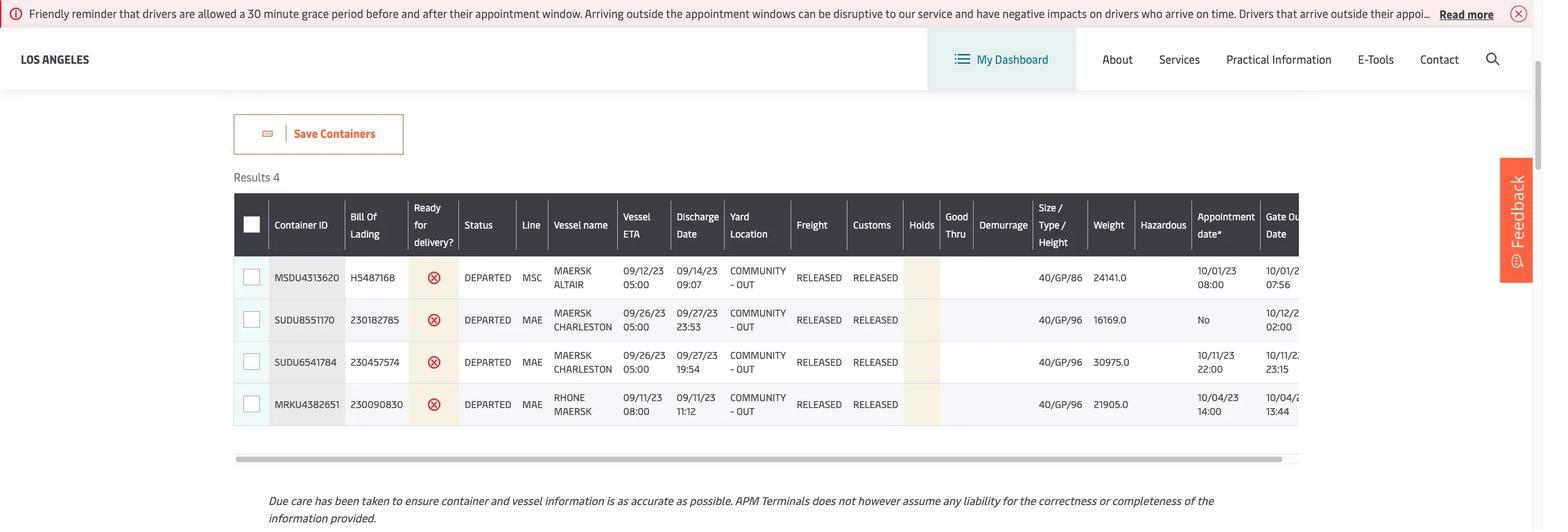 Task type: describe. For each thing, give the bounding box(es) containing it.
out for 09/14/23 09:07
[[737, 278, 755, 291]]

community for 09/11/23 11:12
[[731, 391, 786, 405]]

2 be from the left
[[1525, 6, 1537, 21]]

09/11/23 for 11:12
[[677, 391, 716, 405]]

21905.0
[[1094, 398, 1129, 411]]

mrku4382651
[[275, 398, 340, 411]]

departed for 230090830
[[465, 398, 512, 411]]

sudu8551170
[[275, 314, 335, 327]]

close alert image
[[1511, 6, 1528, 22]]

09/11/23 08:00
[[624, 391, 663, 418]]

will
[[1505, 6, 1522, 21]]

10/04/23 for 14:00
[[1198, 391, 1239, 405]]

or
[[1100, 493, 1110, 509]]

10/01/23 08:00
[[1198, 264, 1237, 291]]

07:56
[[1267, 278, 1291, 291]]

1 be from the left
[[819, 6, 831, 21]]

05:00 for 09/27/23 19:54
[[624, 363, 650, 376]]

out
[[1289, 210, 1305, 223]]

08:00 for 10/01/23 08:00
[[1198, 278, 1225, 291]]

of
[[367, 210, 377, 223]]

16169.0
[[1094, 314, 1127, 327]]

window
[[1464, 6, 1502, 21]]

09/26/23 for 09/27/23 19:54
[[624, 349, 666, 362]]

taken
[[361, 493, 389, 509]]

after
[[423, 6, 447, 21]]

has
[[314, 493, 332, 509]]

1 horizontal spatial the
[[1020, 493, 1036, 509]]

24141.0
[[1094, 271, 1127, 285]]

ensure
[[405, 493, 438, 509]]

/ for login
[[1424, 41, 1429, 56]]

freight
[[797, 219, 828, 232]]

10/01/23 for 07:56
[[1267, 264, 1306, 278]]

customs
[[854, 219, 891, 232]]

40/gp/96 for 16169.0
[[1040, 314, 1083, 327]]

40/gp/96 for 30975.0
[[1040, 356, 1083, 369]]

230090830
[[351, 398, 403, 411]]

yard location
[[731, 210, 768, 240]]

maersk charleston for 23:53
[[554, 307, 613, 334]]

read
[[1440, 6, 1466, 21]]

1 as from the left
[[617, 493, 628, 509]]

2 horizontal spatial and
[[956, 6, 974, 21]]

negative
[[1003, 6, 1045, 21]]

09/26/23 05:00 for 23:53
[[624, 307, 666, 334]]

not
[[839, 493, 856, 509]]

maersk for 09/27/23 19:54
[[554, 349, 592, 362]]

services
[[1160, 51, 1201, 67]]

out for 09/11/23 11:12
[[737, 405, 755, 418]]

23:53
[[677, 321, 701, 334]]

containers
[[320, 126, 376, 141]]

2 horizontal spatial the
[[1198, 493, 1214, 509]]

practical information
[[1227, 51, 1332, 67]]

0 horizontal spatial the
[[666, 6, 683, 21]]

10/11/23 for 22:00
[[1198, 349, 1235, 362]]

05:00 for 09/14/23 09:07
[[624, 278, 650, 291]]

date inside discharge date
[[677, 227, 697, 240]]

08:00 for 09/11/23 08:00
[[624, 405, 650, 418]]

impacts
[[1048, 6, 1088, 21]]

results 4
[[234, 169, 280, 185]]

height
[[1040, 236, 1069, 249]]

mae for 230090830
[[523, 398, 543, 411]]

and inside the due care has been taken to ensure container and vessel information is as accurate as possible. apm terminals does not however assume any liability for the correctness or completeness of the information provided.
[[491, 493, 509, 509]]

delivery?
[[414, 236, 454, 249]]

global
[[1266, 41, 1298, 56]]

status
[[465, 219, 493, 232]]

230457574
[[351, 356, 400, 369]]

/ for size
[[1059, 201, 1063, 214]]

1 their from the left
[[450, 6, 473, 21]]

09/11/23 for 08:00
[[624, 391, 663, 405]]

vessel eta
[[624, 210, 651, 240]]

e-tools
[[1359, 51, 1395, 67]]

friendly
[[29, 6, 69, 21]]

community - out for 09/27/23 23:53
[[731, 307, 786, 334]]

switch location button
[[1121, 40, 1222, 56]]

friendly reminder that drivers are allowed a 30 minute grace period before and after their appointment window. arriving outside the appointment windows can be disruptive to our service and have negative impacts on drivers who arrive on time. drivers that arrive outside their appointment window will be t
[[29, 6, 1544, 21]]

demurrage
[[980, 219, 1028, 232]]

who
[[1142, 6, 1163, 21]]

bill of lading
[[351, 210, 380, 240]]

services button
[[1160, 28, 1201, 90]]

- for 09/11/23 11:12
[[731, 405, 735, 418]]

login / create account link
[[1369, 28, 1507, 69]]

container id
[[275, 219, 328, 232]]

due care has been taken to ensure container and vessel information is as accurate as possible. apm terminals does not however assume any liability for the correctness or completeness of the information provided.
[[269, 493, 1214, 526]]

my dashboard button
[[955, 28, 1049, 90]]

results
[[234, 169, 271, 185]]

10/04/23 for 13:44
[[1267, 391, 1308, 405]]

for inside ready for delivery?
[[414, 219, 427, 232]]

0 horizontal spatial and
[[402, 6, 420, 21]]

1 arrive from the left
[[1166, 6, 1194, 21]]

02:00
[[1267, 321, 1293, 334]]

login / create account
[[1395, 41, 1507, 56]]

of
[[1184, 493, 1195, 509]]

- for 09/27/23 23:53
[[731, 321, 735, 334]]

community - out for 09/27/23 19:54
[[731, 349, 786, 376]]

community for 09/27/23 23:53
[[731, 307, 786, 320]]

can
[[799, 6, 816, 21]]

possible.
[[690, 493, 733, 509]]

10/04/23 14:00
[[1198, 391, 1239, 418]]

0 vertical spatial information
[[545, 493, 604, 509]]

14:00
[[1198, 405, 1222, 418]]

container
[[275, 219, 317, 232]]

mae for 230182785
[[523, 314, 543, 327]]

vessel for name
[[554, 219, 581, 232]]

community for 09/27/23 19:54
[[731, 349, 786, 362]]

3 appointment from the left
[[1397, 6, 1461, 21]]

09/27/23 for 23:53
[[677, 307, 718, 320]]

window.
[[542, 6, 583, 21]]

2 vertical spatial /
[[1062, 219, 1067, 232]]

any
[[943, 493, 961, 509]]

rhone maersk
[[554, 391, 592, 418]]

los angeles
[[21, 51, 89, 66]]

- for 09/27/23 19:54
[[731, 363, 735, 376]]

2 drivers from the left
[[1106, 6, 1140, 21]]

hazardous
[[1141, 219, 1187, 232]]

out for 09/27/23 19:54
[[737, 363, 755, 376]]

19:54
[[677, 363, 700, 376]]

2 that from the left
[[1277, 6, 1298, 21]]

to inside the due care has been taken to ensure container and vessel information is as accurate as possible. apm terminals does not however assume any liability for the correctness or completeness of the information provided.
[[392, 493, 402, 509]]

maersk charleston for 19:54
[[554, 349, 613, 376]]

read more button
[[1440, 5, 1495, 22]]

community for 09/14/23 09:07
[[731, 264, 786, 278]]

los
[[21, 51, 40, 66]]

care
[[291, 493, 312, 509]]

4
[[273, 169, 280, 185]]

a
[[240, 6, 245, 21]]

date inside the gate out date
[[1267, 227, 1287, 240]]

practical information button
[[1227, 28, 1332, 90]]

maersk for 09/27/23 23:53
[[554, 307, 592, 320]]



Task type: locate. For each thing, give the bounding box(es) containing it.
maersk for 09/14/23 09:07
[[554, 264, 592, 278]]

09/27/23
[[677, 307, 718, 320], [677, 349, 718, 362]]

out right the 09/11/23 11:12
[[737, 405, 755, 418]]

1 vertical spatial charleston
[[554, 363, 613, 376]]

mae for 230457574
[[523, 356, 543, 369]]

2 not ready image from the top
[[427, 398, 441, 412]]

tools
[[1369, 51, 1395, 67]]

- right the 09/11/23 11:12
[[731, 405, 735, 418]]

2 date from the left
[[1267, 227, 1287, 240]]

2 not ready image from the top
[[427, 356, 441, 370]]

10/11/23 for 23:15
[[1267, 349, 1304, 362]]

1 vertical spatial for
[[1003, 493, 1017, 509]]

correctness
[[1039, 493, 1097, 509]]

not ready image for 230090830
[[427, 398, 441, 412]]

1 on from the left
[[1090, 6, 1103, 21]]

date
[[677, 227, 697, 240], [1267, 227, 1287, 240]]

230182785
[[351, 314, 399, 327]]

1 community - out from the top
[[731, 264, 786, 291]]

0 vertical spatial 09/27/23
[[677, 307, 718, 320]]

09/14/23
[[677, 264, 718, 278]]

1 appointment from the left
[[476, 6, 540, 21]]

be right can
[[819, 6, 831, 21]]

contact button
[[1421, 28, 1460, 90]]

on left time.
[[1197, 6, 1210, 21]]

2 as from the left
[[676, 493, 687, 509]]

maersk up rhone
[[554, 349, 592, 362]]

name
[[584, 219, 608, 232]]

outside up e-
[[1332, 6, 1369, 21]]

arrive up menu
[[1301, 6, 1329, 21]]

community - out right 09/27/23 23:53
[[731, 307, 786, 334]]

departed for 230182785
[[465, 314, 512, 327]]

1 that from the left
[[119, 6, 140, 21]]

drivers
[[1240, 6, 1275, 21]]

1 horizontal spatial vessel
[[624, 210, 651, 223]]

05:00 for 09/27/23 23:53
[[624, 321, 650, 334]]

4 community from the top
[[731, 391, 786, 405]]

0 vertical spatial 09/26/23 05:00
[[624, 307, 666, 334]]

09/26/23 05:00 for 19:54
[[624, 349, 666, 376]]

1 vertical spatial to
[[392, 493, 402, 509]]

0 horizontal spatial that
[[119, 6, 140, 21]]

09/27/23 up 19:54
[[677, 349, 718, 362]]

09/26/23 05:00 down 09/12/23 05:00
[[624, 307, 666, 334]]

out right 09/27/23 23:53
[[737, 321, 755, 334]]

0 vertical spatial 05:00
[[624, 278, 650, 291]]

maersk down altair
[[554, 307, 592, 320]]

09/11/23
[[624, 391, 663, 405], [677, 391, 716, 405]]

4 departed from the top
[[465, 398, 512, 411]]

0 horizontal spatial for
[[414, 219, 427, 232]]

maersk down rhone
[[554, 405, 592, 418]]

out for 09/27/23 23:53
[[737, 321, 755, 334]]

not ready image
[[427, 271, 441, 285], [427, 356, 441, 370]]

- right 09/27/23 23:53
[[731, 321, 735, 334]]

1 vertical spatial maersk charleston
[[554, 349, 613, 376]]

0 vertical spatial to
[[886, 6, 897, 21]]

09/11/23 left the 09/11/23 11:12
[[624, 391, 663, 405]]

1 40/gp/96 from the top
[[1040, 314, 1083, 327]]

4 out from the top
[[737, 405, 755, 418]]

location for yard
[[731, 227, 768, 240]]

1 vertical spatial mae
[[523, 356, 543, 369]]

0 horizontal spatial be
[[819, 6, 831, 21]]

1 community from the top
[[731, 264, 786, 278]]

08:00 up the no
[[1198, 278, 1225, 291]]

0 vertical spatial location
[[1179, 40, 1222, 56]]

09/27/23 for 19:54
[[677, 349, 718, 362]]

our
[[899, 6, 916, 21]]

1 horizontal spatial arrive
[[1301, 6, 1329, 21]]

09/26/23 up '09/11/23 08:00'
[[624, 349, 666, 362]]

location right switch
[[1179, 40, 1222, 56]]

apm
[[735, 493, 759, 509]]

vessel
[[512, 493, 542, 509]]

2 community - out from the top
[[731, 307, 786, 334]]

not ready image for h5487168
[[427, 271, 441, 285]]

0 horizontal spatial appointment
[[476, 6, 540, 21]]

0 vertical spatial mae
[[523, 314, 543, 327]]

community
[[731, 264, 786, 278], [731, 307, 786, 320], [731, 349, 786, 362], [731, 391, 786, 405]]

type
[[1040, 219, 1060, 232]]

05:00 down 09/12/23
[[624, 278, 650, 291]]

not ready image right 230182785
[[427, 314, 441, 328]]

departed
[[465, 271, 512, 285], [465, 314, 512, 327], [465, 356, 512, 369], [465, 398, 512, 411]]

dashboard
[[996, 51, 1049, 67]]

2 10/04/23 from the left
[[1267, 391, 1308, 405]]

out right 09/14/23 09:07
[[737, 278, 755, 291]]

time.
[[1212, 6, 1237, 21]]

3 - from the top
[[731, 363, 735, 376]]

2 vertical spatial mae
[[523, 398, 543, 411]]

1 charleston from the top
[[554, 321, 613, 334]]

departed for h5487168
[[465, 271, 512, 285]]

community - out down yard location
[[731, 264, 786, 291]]

feedback
[[1507, 175, 1529, 249]]

3 mae from the top
[[523, 398, 543, 411]]

1 05:00 from the top
[[624, 278, 650, 291]]

as
[[617, 493, 628, 509], [676, 493, 687, 509]]

10/04/23 up 13:44
[[1267, 391, 1308, 405]]

05:00 up '09/11/23 08:00'
[[624, 363, 650, 376]]

due
[[269, 493, 288, 509]]

their right after
[[450, 6, 473, 21]]

e-
[[1359, 51, 1369, 67]]

community down yard location
[[731, 264, 786, 278]]

not ready image right 230457574
[[427, 356, 441, 370]]

size
[[1040, 201, 1057, 214]]

2 vertical spatial 40/gp/96
[[1040, 398, 1083, 411]]

appointment left window.
[[476, 6, 540, 21]]

09/27/23 19:54
[[677, 349, 718, 376]]

community - out right the 09/11/23 11:12
[[731, 391, 786, 418]]

community right 09/27/23 23:53
[[731, 307, 786, 320]]

3 40/gp/96 from the top
[[1040, 398, 1083, 411]]

completeness
[[1112, 493, 1182, 509]]

2 05:00 from the top
[[624, 321, 650, 334]]

3 out from the top
[[737, 363, 755, 376]]

10/01/23 up the 07:56
[[1267, 264, 1306, 278]]

1 out from the top
[[737, 278, 755, 291]]

/ right login at the top
[[1424, 41, 1429, 56]]

1 09/26/23 from the top
[[624, 307, 666, 320]]

0 horizontal spatial 08:00
[[624, 405, 650, 418]]

community - out right 09/27/23 19:54
[[731, 349, 786, 376]]

date down discharge
[[677, 227, 697, 240]]

for right liability
[[1003, 493, 1017, 509]]

out right 09/27/23 19:54
[[737, 363, 755, 376]]

08:00 inside "10/01/23 08:00"
[[1198, 278, 1225, 291]]

save containers button
[[234, 114, 404, 155]]

0 horizontal spatial to
[[392, 493, 402, 509]]

not ready image down delivery?
[[427, 271, 441, 285]]

09/26/23 for 09/27/23 23:53
[[624, 307, 666, 320]]

service
[[918, 6, 953, 21]]

vessel
[[624, 210, 651, 223], [554, 219, 581, 232]]

1 horizontal spatial 09/11/23
[[677, 391, 716, 405]]

2 09/27/23 from the top
[[677, 349, 718, 362]]

date*
[[1198, 227, 1223, 240]]

0 horizontal spatial date
[[677, 227, 697, 240]]

container
[[441, 493, 488, 509]]

09/27/23 up 23:53
[[677, 307, 718, 320]]

1 horizontal spatial that
[[1277, 6, 1298, 21]]

on right impacts
[[1090, 6, 1103, 21]]

1 10/04/23 from the left
[[1198, 391, 1239, 405]]

10/04/23
[[1198, 391, 1239, 405], [1267, 391, 1308, 405]]

drivers
[[143, 6, 177, 21], [1106, 6, 1140, 21]]

None checkbox
[[243, 217, 260, 233], [244, 270, 260, 287], [243, 312, 260, 328], [244, 312, 260, 329], [243, 354, 260, 371], [244, 355, 260, 371], [243, 396, 260, 413], [243, 217, 260, 233], [244, 270, 260, 287], [243, 312, 260, 328], [244, 312, 260, 329], [243, 354, 260, 371], [244, 355, 260, 371], [243, 396, 260, 413]]

charleston for 09/27/23 23:53
[[554, 321, 613, 334]]

1 horizontal spatial drivers
[[1106, 6, 1140, 21]]

line
[[523, 219, 541, 232]]

to right the taken on the left of the page
[[392, 493, 402, 509]]

0 horizontal spatial their
[[450, 6, 473, 21]]

09/26/23 05:00
[[624, 307, 666, 334], [624, 349, 666, 376]]

0 horizontal spatial arrive
[[1166, 6, 1194, 21]]

2 09/26/23 05:00 from the top
[[624, 349, 666, 376]]

save
[[294, 126, 318, 141]]

that right drivers
[[1277, 6, 1298, 21]]

appointment up 'login / create account' link
[[1397, 6, 1461, 21]]

information left is
[[545, 493, 604, 509]]

for
[[414, 219, 427, 232], [1003, 493, 1017, 509]]

to left our
[[886, 6, 897, 21]]

community - out for 09/14/23 09:07
[[731, 264, 786, 291]]

2 departed from the top
[[465, 314, 512, 327]]

2 community from the top
[[731, 307, 786, 320]]

None checkbox
[[243, 217, 260, 234], [243, 269, 260, 286], [244, 397, 260, 414], [243, 217, 260, 234], [243, 269, 260, 286], [244, 397, 260, 414]]

for down ready
[[414, 219, 427, 232]]

that right reminder
[[119, 6, 140, 21]]

1 09/26/23 05:00 from the top
[[624, 307, 666, 334]]

2 mae from the top
[[523, 356, 543, 369]]

0 vertical spatial not ready image
[[427, 271, 441, 285]]

charleston for 09/27/23 19:54
[[554, 363, 613, 376]]

1 vertical spatial information
[[269, 511, 328, 526]]

40/gp/96 left 30975.0
[[1040, 356, 1083, 369]]

1 horizontal spatial 10/11/23
[[1267, 349, 1304, 362]]

1 vertical spatial 40/gp/96
[[1040, 356, 1083, 369]]

for inside the due care has been taken to ensure container and vessel information is as accurate as possible. apm terminals does not however assume any liability for the correctness or completeness of the information provided.
[[1003, 493, 1017, 509]]

1 vertical spatial 05:00
[[624, 321, 650, 334]]

0 vertical spatial 09/26/23
[[624, 307, 666, 320]]

0 horizontal spatial 10/11/23
[[1198, 349, 1235, 362]]

holds
[[910, 219, 935, 232]]

2 - from the top
[[731, 321, 735, 334]]

liability
[[964, 493, 1000, 509]]

0 vertical spatial 40/gp/96
[[1040, 314, 1083, 327]]

3 community - out from the top
[[731, 349, 786, 376]]

1 drivers from the left
[[143, 6, 177, 21]]

0 horizontal spatial 09/11/23
[[624, 391, 663, 405]]

4 community - out from the top
[[731, 391, 786, 418]]

- for 09/14/23 09:07
[[731, 278, 735, 291]]

1 - from the top
[[731, 278, 735, 291]]

0 vertical spatial not ready image
[[427, 314, 441, 328]]

1 horizontal spatial on
[[1197, 6, 1210, 21]]

1 vertical spatial 09/26/23 05:00
[[624, 349, 666, 376]]

1 10/01/23 from the left
[[1198, 264, 1237, 278]]

my dashboard
[[978, 51, 1049, 67]]

1 vertical spatial not ready image
[[427, 356, 441, 370]]

08:00 inside '09/11/23 08:00'
[[624, 405, 650, 418]]

not ready image
[[427, 314, 441, 328], [427, 398, 441, 412]]

2 horizontal spatial appointment
[[1397, 6, 1461, 21]]

09/11/23 11:12
[[677, 391, 716, 418]]

departed for 230457574
[[465, 356, 512, 369]]

09/26/23 05:00 up '09/11/23 08:00'
[[624, 349, 666, 376]]

disruptive
[[834, 6, 883, 21]]

1 horizontal spatial for
[[1003, 493, 1017, 509]]

- right 09/14/23 09:07
[[731, 278, 735, 291]]

1 09/11/23 from the left
[[624, 391, 663, 405]]

1 horizontal spatial and
[[491, 493, 509, 509]]

maersk charleston up rhone
[[554, 349, 613, 376]]

information down care
[[269, 511, 328, 526]]

0 horizontal spatial information
[[269, 511, 328, 526]]

drivers left are
[[143, 6, 177, 21]]

charleston down altair
[[554, 321, 613, 334]]

windows
[[753, 6, 796, 21]]

/ right type
[[1062, 219, 1067, 232]]

community right the 09/11/23 11:12
[[731, 391, 786, 405]]

1 mae from the top
[[523, 314, 543, 327]]

allowed
[[198, 6, 237, 21]]

and left vessel
[[491, 493, 509, 509]]

0 horizontal spatial 10/01/23
[[1198, 264, 1237, 278]]

location
[[1179, 40, 1222, 56], [731, 227, 768, 240]]

2 maersk charleston from the top
[[554, 349, 613, 376]]

location down yard
[[731, 227, 768, 240]]

1 horizontal spatial outside
[[1332, 6, 1369, 21]]

/ right size
[[1059, 201, 1063, 214]]

09/12/23
[[624, 264, 664, 278]]

1 horizontal spatial their
[[1371, 6, 1394, 21]]

10/11/23 up 22:00
[[1198, 349, 1235, 362]]

1 horizontal spatial location
[[1179, 40, 1222, 56]]

as right accurate
[[676, 493, 687, 509]]

be
[[819, 6, 831, 21], [1525, 6, 1537, 21]]

3 05:00 from the top
[[624, 363, 650, 376]]

their up tools
[[1371, 6, 1394, 21]]

2 vertical spatial 05:00
[[624, 363, 650, 376]]

maersk up altair
[[554, 264, 592, 278]]

1 horizontal spatial be
[[1525, 6, 1537, 21]]

about button
[[1103, 28, 1134, 90]]

- right 09/27/23 19:54
[[731, 363, 735, 376]]

10/11/23 up '23:15'
[[1267, 349, 1304, 362]]

40/gp/96 down 40/gp/86
[[1040, 314, 1083, 327]]

2 10/11/23 from the left
[[1267, 349, 1304, 362]]

1 horizontal spatial 10/01/23
[[1267, 264, 1306, 278]]

3 departed from the top
[[465, 356, 512, 369]]

13:44
[[1267, 405, 1290, 418]]

login
[[1395, 41, 1422, 56]]

bill
[[351, 210, 365, 223]]

05:00 inside 09/12/23 05:00
[[624, 278, 650, 291]]

0 vertical spatial /
[[1424, 41, 1429, 56]]

10/01/23 for 08:00
[[1198, 264, 1237, 278]]

and left have
[[956, 6, 974, 21]]

09/11/23 up 11:12
[[677, 391, 716, 405]]

0 horizontal spatial vessel
[[554, 219, 581, 232]]

be left t at top
[[1525, 6, 1537, 21]]

1 maersk from the top
[[554, 264, 592, 278]]

2 charleston from the top
[[554, 363, 613, 376]]

10/01/23
[[1198, 264, 1237, 278], [1267, 264, 1306, 278]]

0 vertical spatial for
[[414, 219, 427, 232]]

1 horizontal spatial appointment
[[686, 6, 750, 21]]

as right is
[[617, 493, 628, 509]]

0 vertical spatial 08:00
[[1198, 278, 1225, 291]]

feedback button
[[1501, 158, 1536, 283]]

1 horizontal spatial as
[[676, 493, 687, 509]]

terminals
[[761, 493, 810, 509]]

3 maersk from the top
[[554, 349, 592, 362]]

good thru
[[946, 210, 969, 240]]

4 - from the top
[[731, 405, 735, 418]]

outside right arriving
[[627, 6, 664, 21]]

weight
[[1094, 219, 1125, 232]]

not ready image for 230182785
[[427, 314, 441, 328]]

0 horizontal spatial outside
[[627, 6, 664, 21]]

create
[[1432, 41, 1464, 56]]

arrive right who
[[1166, 6, 1194, 21]]

1 departed from the top
[[465, 271, 512, 285]]

10/11/23 23:15
[[1267, 349, 1304, 376]]

10/01/23 down date*
[[1198, 264, 1237, 278]]

0 horizontal spatial on
[[1090, 6, 1103, 21]]

2 out from the top
[[737, 321, 755, 334]]

1 horizontal spatial date
[[1267, 227, 1287, 240]]

0 horizontal spatial as
[[617, 493, 628, 509]]

1 10/11/23 from the left
[[1198, 349, 1235, 362]]

10/11/23
[[1198, 349, 1235, 362], [1267, 349, 1304, 362]]

2 their from the left
[[1371, 6, 1394, 21]]

40/gp/96 left 21905.0
[[1040, 398, 1083, 411]]

1 horizontal spatial 08:00
[[1198, 278, 1225, 291]]

the
[[666, 6, 683, 21], [1020, 493, 1036, 509], [1198, 493, 1214, 509]]

about
[[1103, 51, 1134, 67]]

1 vertical spatial 09/27/23
[[677, 349, 718, 362]]

1 vertical spatial 09/26/23
[[624, 349, 666, 362]]

switch location
[[1143, 40, 1222, 56]]

date down gate
[[1267, 227, 1287, 240]]

vessel left name
[[554, 219, 581, 232]]

0 horizontal spatial location
[[731, 227, 768, 240]]

1 not ready image from the top
[[427, 314, 441, 328]]

1 maersk charleston from the top
[[554, 307, 613, 334]]

vessel for eta
[[624, 210, 651, 223]]

2 on from the left
[[1197, 6, 1210, 21]]

period
[[332, 6, 364, 21]]

2 outside from the left
[[1332, 6, 1369, 21]]

and left after
[[402, 6, 420, 21]]

2 09/11/23 from the left
[[677, 391, 716, 405]]

2 maersk from the top
[[554, 307, 592, 320]]

h5487168
[[351, 271, 395, 285]]

05:00 down 09/12/23 05:00
[[624, 321, 650, 334]]

4 maersk from the top
[[554, 405, 592, 418]]

30
[[248, 6, 261, 21]]

gate out date
[[1267, 210, 1305, 240]]

released
[[797, 271, 843, 285], [854, 271, 899, 285], [797, 314, 843, 327], [854, 314, 899, 327], [797, 356, 843, 369], [854, 356, 899, 369], [797, 398, 843, 411], [854, 398, 899, 411]]

2 10/01/23 from the left
[[1267, 264, 1306, 278]]

not ready image right 230090830
[[427, 398, 441, 412]]

08:00 left 11:12
[[624, 405, 650, 418]]

1 vertical spatial not ready image
[[427, 398, 441, 412]]

1 horizontal spatial information
[[545, 493, 604, 509]]

10/04/23 up 14:00
[[1198, 391, 1239, 405]]

reminder
[[72, 6, 117, 21]]

1 vertical spatial location
[[731, 227, 768, 240]]

1 vertical spatial /
[[1059, 201, 1063, 214]]

discharge date
[[677, 210, 720, 240]]

provided.
[[330, 511, 376, 526]]

community right 09/27/23 19:54
[[731, 349, 786, 362]]

40/gp/96 for 21905.0
[[1040, 398, 1083, 411]]

3 community from the top
[[731, 349, 786, 362]]

appointment left windows
[[686, 6, 750, 21]]

their
[[450, 6, 473, 21], [1371, 6, 1394, 21]]

los angeles link
[[21, 50, 89, 68]]

2 09/26/23 from the top
[[624, 349, 666, 362]]

1 outside from the left
[[627, 6, 664, 21]]

09/26/23 down 09/12/23 05:00
[[624, 307, 666, 320]]

community - out for 09/11/23 11:12
[[731, 391, 786, 418]]

practical
[[1227, 51, 1270, 67]]

are
[[179, 6, 195, 21]]

save containers
[[294, 126, 376, 141]]

appointment
[[1198, 210, 1256, 223]]

2 40/gp/96 from the top
[[1040, 356, 1083, 369]]

09/27/23 23:53
[[677, 307, 718, 334]]

1 horizontal spatial to
[[886, 6, 897, 21]]

0 horizontal spatial drivers
[[143, 6, 177, 21]]

drivers left who
[[1106, 6, 1140, 21]]

location for switch
[[1179, 40, 1222, 56]]

2 arrive from the left
[[1301, 6, 1329, 21]]

0 horizontal spatial 10/04/23
[[1198, 391, 1239, 405]]

1 horizontal spatial 10/04/23
[[1267, 391, 1308, 405]]

09/14/23 09:07
[[677, 264, 718, 291]]

1 not ready image from the top
[[427, 271, 441, 285]]

is
[[607, 493, 615, 509]]

have
[[977, 6, 1000, 21]]

charleston up rhone
[[554, 363, 613, 376]]

ready
[[414, 201, 441, 214]]

no
[[1198, 314, 1211, 327]]

1 vertical spatial 08:00
[[624, 405, 650, 418]]

2 appointment from the left
[[686, 6, 750, 21]]

1 09/27/23 from the top
[[677, 307, 718, 320]]

0 vertical spatial maersk charleston
[[554, 307, 613, 334]]

maersk
[[554, 264, 592, 278], [554, 307, 592, 320], [554, 349, 592, 362], [554, 405, 592, 418]]

maersk charleston down altair
[[554, 307, 613, 334]]

not ready image for 230457574
[[427, 356, 441, 370]]

read more
[[1440, 6, 1495, 21]]

vessel up eta
[[624, 210, 651, 223]]

1 date from the left
[[677, 227, 697, 240]]

grace
[[302, 6, 329, 21]]

0 vertical spatial charleston
[[554, 321, 613, 334]]



Task type: vqa. For each thing, say whether or not it's contained in the screenshot.
01:00
no



